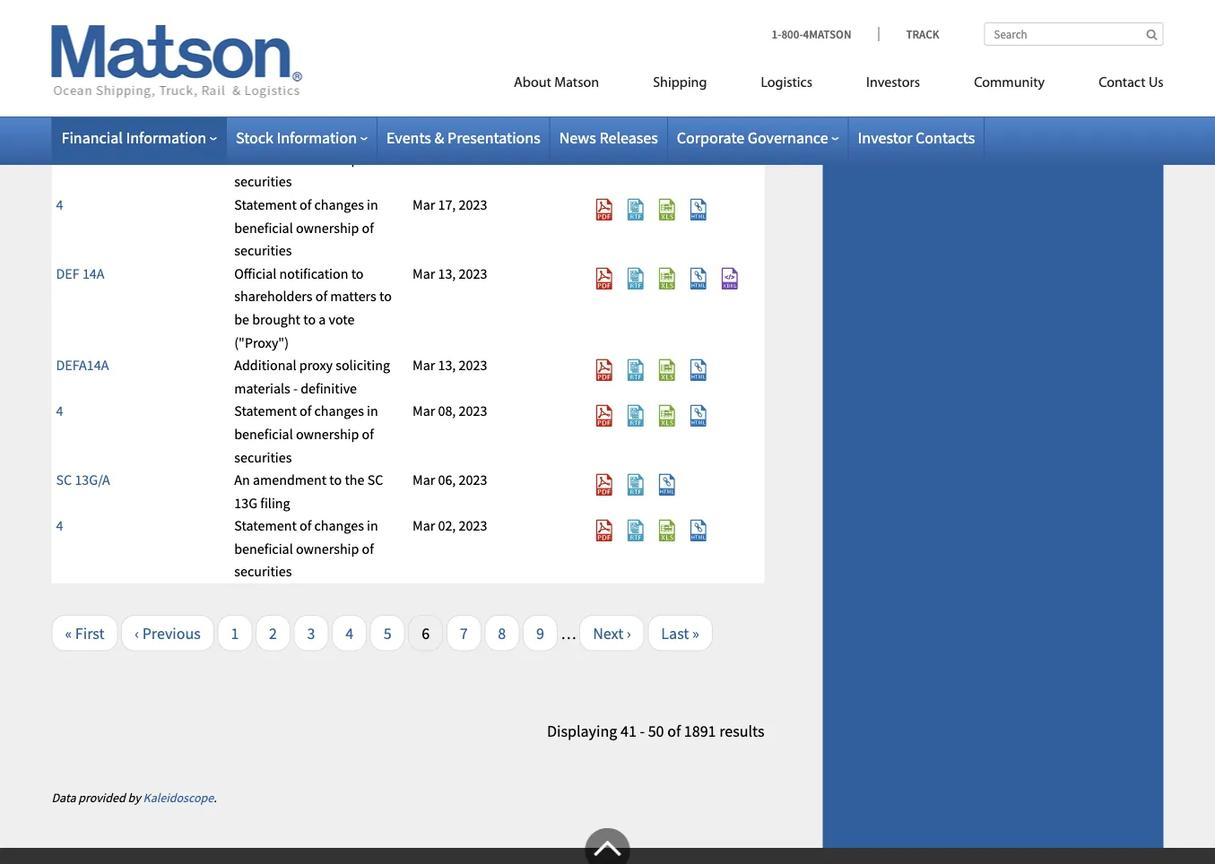 Task type: vqa. For each thing, say whether or not it's contained in the screenshot.
Lower
no



Task type: describe. For each thing, give the bounding box(es) containing it.
mar for defa14a link
[[412, 356, 435, 374]]

releases
[[599, 127, 658, 148]]

financial information link
[[61, 127, 217, 148]]

5
[[384, 623, 392, 643]]

statement for mar 02, 2023
[[234, 517, 297, 535]]

in for mar 17, 2023
[[367, 196, 378, 214]]

2
[[269, 623, 277, 643]]

beneficial for mar 08, 2023
[[234, 425, 293, 443]]

of down stock information link
[[300, 196, 311, 214]]

events & presentations link
[[386, 127, 540, 148]]

in for mar 02, 2023
[[367, 517, 378, 535]]

mar 30, 2023
[[412, 127, 487, 145]]

first
[[75, 623, 105, 643]]

next › link
[[579, 615, 645, 652]]

4 for mar 17, 2023
[[56, 196, 63, 214]]

statement for mar 08, 2023
[[234, 402, 297, 420]]

1 statement from the top
[[234, 0, 297, 7]]

6
[[422, 623, 430, 643]]

.
[[214, 789, 217, 806]]

defa14a link
[[56, 356, 109, 374]]

4 for mar 08, 2023
[[56, 402, 63, 420]]

4 right 3
[[345, 623, 353, 643]]

…
[[561, 623, 576, 643]]

next
[[593, 623, 623, 643]]

&
[[434, 127, 444, 148]]

contacts
[[916, 127, 975, 148]]

›
[[627, 623, 631, 643]]

logistics
[[761, 76, 812, 90]]

1 2023 from the top
[[459, 127, 487, 145]]

contact us link
[[1072, 67, 1163, 104]]

1891
[[684, 722, 716, 742]]

news releases
[[559, 127, 658, 148]]

4 link for mar 02, 2023
[[56, 517, 63, 535]]

previous
[[142, 623, 201, 643]]

4 link for mar 08, 2023
[[56, 402, 63, 420]]

ownership for mar 08, 2023
[[296, 425, 359, 443]]

next ›
[[593, 623, 631, 643]]

1-
[[772, 26, 781, 41]]

investors link
[[839, 67, 947, 104]]

of inside official notification to shareholders of matters to be brought to a vote ("proxy")
[[315, 287, 327, 305]]

6 link
[[408, 615, 443, 652]]

of up "insiders"
[[300, 0, 311, 7]]

13g
[[234, 494, 257, 512]]

1 ownership from the top
[[296, 12, 359, 30]]

about
[[514, 76, 551, 90]]

statement of changes in beneficial ownership of securities for mar 08, 2023
[[234, 402, 378, 466]]

shipping link
[[626, 67, 734, 104]]

06,
[[438, 471, 456, 489]]

a
[[319, 310, 326, 328]]

of inside filed by "insiders" prior intended sale of restricted stock. non-edgar filing
[[318, 81, 330, 99]]

official notification to shareholders of matters to be brought to a vote ("proxy")
[[234, 265, 392, 351]]

community link
[[947, 67, 1072, 104]]

to left a
[[303, 310, 316, 328]]

of down "the"
[[362, 540, 374, 558]]

proxy
[[299, 356, 333, 374]]

additional proxy soliciting materials - definitive
[[234, 356, 390, 397]]

mar for 4 link for mar 17, 2023
[[412, 196, 435, 214]]

1 beneficial from the top
[[234, 12, 293, 30]]

144 link
[[56, 58, 77, 76]]

def 14a link
[[56, 265, 104, 282]]

of down "an amendment to the sc 13g filing"
[[300, 517, 311, 535]]

mar for 4 link related to mar 30, 2023
[[412, 127, 435, 145]]

matson image
[[52, 25, 303, 99]]

vote
[[329, 310, 355, 328]]

displaying 41 - 50 of 1891 results
[[547, 722, 764, 742]]

displaying
[[547, 722, 617, 742]]

30,
[[438, 127, 456, 145]]

governance
[[748, 127, 828, 148]]

ownership for mar 02, 2023
[[296, 540, 359, 558]]

results
[[719, 722, 764, 742]]

1-800-4matson
[[772, 26, 851, 41]]

8
[[498, 623, 506, 643]]

sale
[[291, 81, 315, 99]]

contact
[[1099, 76, 1146, 90]]

9 link
[[523, 615, 558, 652]]

information for financial information
[[126, 127, 206, 148]]

»
[[692, 623, 699, 643]]

sc 13g/a
[[56, 471, 110, 489]]

stock.
[[234, 104, 270, 122]]

‹ previous link
[[121, 615, 214, 652]]

investors
[[866, 76, 920, 90]]

corporate governance link
[[677, 127, 839, 148]]

1 changes from the top
[[314, 0, 364, 7]]

community
[[974, 76, 1045, 90]]

financial information
[[61, 127, 206, 148]]

mar 17, 2023
[[412, 196, 487, 214]]

restricted
[[333, 81, 390, 99]]

5 2023 from the top
[[459, 402, 487, 420]]

information for stock information
[[277, 127, 357, 148]]

securities for mar 02, 2023
[[234, 563, 292, 581]]

be
[[234, 310, 249, 328]]

7
[[460, 623, 468, 643]]

1 vertical spatial -
[[640, 722, 645, 742]]

edgar
[[302, 104, 343, 122]]

« first link
[[52, 615, 118, 652]]

track link
[[878, 26, 939, 41]]

‹ previous
[[135, 623, 201, 643]]

1 vertical spatial by
[[128, 789, 141, 806]]

mar for 4 link associated with mar 02, 2023
[[412, 517, 435, 535]]

13, for official notification to shareholders of matters to be brought to a vote ("proxy")
[[438, 265, 456, 282]]

statement for mar 17, 2023
[[234, 196, 297, 214]]

filed by "insiders" prior intended sale of restricted stock. non-edgar filing
[[234, 58, 390, 122]]

kaleidoscope
[[143, 789, 214, 806]]

mar 06, 2023
[[412, 471, 487, 489]]

def
[[56, 265, 80, 282]]

("proxy")
[[234, 333, 289, 351]]



Task type: locate. For each thing, give the bounding box(es) containing it.
by right filed
[[266, 58, 281, 76]]

- inside additional proxy soliciting materials - definitive
[[293, 379, 298, 397]]

3 link
[[294, 615, 329, 652]]

1 information from the left
[[126, 127, 206, 148]]

1
[[231, 623, 239, 643]]

filing down restricted
[[346, 104, 376, 122]]

1 horizontal spatial sc
[[367, 471, 383, 489]]

securities for mar 30, 2023
[[234, 173, 292, 191]]

3 2023 from the top
[[459, 265, 487, 282]]

changes down edgar
[[314, 127, 364, 145]]

800-
[[781, 26, 803, 41]]

statement down "stock"
[[234, 196, 297, 214]]

5 link
[[370, 615, 405, 652]]

beneficial up official
[[234, 219, 293, 237]]

1 statement of changes in beneficial ownership of securities from the top
[[234, 0, 378, 53]]

4 down defa14a link
[[56, 402, 63, 420]]

mar 13, 2023 up the "mar 08, 2023"
[[412, 356, 487, 374]]

mar 13, 2023 for official notification to shareholders of matters to be brought to a vote ("proxy")
[[412, 265, 487, 282]]

1 vertical spatial mar 13, 2023
[[412, 356, 487, 374]]

top menu navigation
[[433, 67, 1163, 104]]

144
[[56, 58, 77, 76]]

3 statement of changes in beneficial ownership of securities from the top
[[234, 196, 378, 260]]

2 beneficial from the top
[[234, 150, 293, 168]]

ownership up notification
[[296, 219, 359, 237]]

08,
[[438, 402, 456, 420]]

presentations
[[447, 127, 540, 148]]

5 mar from the top
[[412, 402, 435, 420]]

2 statement from the top
[[234, 127, 297, 145]]

last » link
[[648, 615, 713, 652]]

"insiders"
[[284, 58, 343, 76]]

4 down '144' link
[[56, 127, 63, 145]]

events
[[386, 127, 431, 148]]

mar left 30,
[[412, 127, 435, 145]]

statement of changes in beneficial ownership of securities for mar 30, 2023
[[234, 127, 378, 191]]

sc inside "an amendment to the sc 13g filing"
[[367, 471, 383, 489]]

investor contacts
[[858, 127, 975, 148]]

2023 right "17,"
[[459, 196, 487, 214]]

footer
[[0, 828, 1215, 864]]

1 vertical spatial 13,
[[438, 356, 456, 374]]

securities
[[234, 35, 292, 53], [234, 173, 292, 191], [234, 242, 292, 260], [234, 448, 292, 466], [234, 563, 292, 581]]

4matson
[[803, 26, 851, 41]]

statement down 13g
[[234, 517, 297, 535]]

4 link for mar 30, 2023
[[56, 127, 63, 145]]

data provided by kaleidoscope .
[[52, 789, 217, 806]]

mar 13, 2023 down "mar 17, 2023"
[[412, 265, 487, 282]]

2 ownership from the top
[[296, 150, 359, 168]]

corporate
[[677, 127, 744, 148]]

4 down sc 13g/a link
[[56, 517, 63, 535]]

2 securities from the top
[[234, 173, 292, 191]]

2 2023 from the top
[[459, 196, 487, 214]]

mar down "mar 17, 2023"
[[412, 265, 435, 282]]

of up prior
[[362, 12, 374, 30]]

filing inside "an amendment to the sc 13g filing"
[[260, 494, 290, 512]]

2 information from the left
[[277, 127, 357, 148]]

statement of changes in beneficial ownership of securities for mar 17, 2023
[[234, 196, 378, 260]]

2 changes from the top
[[314, 127, 364, 145]]

beneficial up filed
[[234, 12, 293, 30]]

1 horizontal spatial information
[[277, 127, 357, 148]]

ownership for mar 17, 2023
[[296, 219, 359, 237]]

4 for mar 30, 2023
[[56, 127, 63, 145]]

track
[[906, 26, 939, 41]]

securities for mar 17, 2023
[[234, 242, 292, 260]]

notification
[[279, 265, 348, 282]]

4 link for mar 17, 2023
[[56, 196, 63, 214]]

filing down amendment
[[260, 494, 290, 512]]

to up the matters at the left
[[351, 265, 364, 282]]

1 horizontal spatial by
[[266, 58, 281, 76]]

14a
[[82, 265, 104, 282]]

0 horizontal spatial sc
[[56, 471, 72, 489]]

events & presentations
[[386, 127, 540, 148]]

stock
[[236, 127, 273, 148]]

4 statement of changes in beneficial ownership of securities from the top
[[234, 402, 378, 466]]

securities up an at the bottom left of the page
[[234, 448, 292, 466]]

shipping
[[653, 76, 707, 90]]

13, for additional proxy soliciting materials - definitive
[[438, 356, 456, 374]]

in down soliciting
[[367, 402, 378, 420]]

beneficial down "stock"
[[234, 150, 293, 168]]

5 beneficial from the top
[[234, 540, 293, 558]]

changes down definitive
[[314, 402, 364, 420]]

of right sale in the left top of the page
[[318, 81, 330, 99]]

5 ownership from the top
[[296, 540, 359, 558]]

securities for mar 08, 2023
[[234, 448, 292, 466]]

statement down stock.
[[234, 127, 297, 145]]

statement of changes in beneficial ownership of securities up notification
[[234, 196, 378, 260]]

4 link right the '3' link
[[332, 615, 367, 652]]

data
[[52, 789, 76, 806]]

beneficial down 13g
[[234, 540, 293, 558]]

in
[[367, 0, 378, 7], [367, 127, 378, 145], [367, 196, 378, 214], [367, 402, 378, 420], [367, 517, 378, 535]]

mar 08, 2023
[[412, 402, 487, 420]]

of down definitive
[[300, 402, 311, 420]]

0 vertical spatial filing
[[346, 104, 376, 122]]

7 2023 from the top
[[459, 517, 487, 535]]

statement of changes in beneficial ownership of securities down edgar
[[234, 127, 378, 191]]

5 changes from the top
[[314, 517, 364, 535]]

1 link
[[217, 615, 252, 652]]

in for mar 30, 2023
[[367, 127, 378, 145]]

search image
[[1146, 29, 1157, 40]]

0 horizontal spatial filing
[[260, 494, 290, 512]]

2 mar 13, 2023 from the top
[[412, 356, 487, 374]]

changes
[[314, 0, 364, 7], [314, 127, 364, 145], [314, 196, 364, 214], [314, 402, 364, 420], [314, 517, 364, 535]]

matson
[[554, 76, 599, 90]]

statement of changes in beneficial ownership of securities down "an amendment to the sc 13g filing"
[[234, 517, 378, 581]]

« first
[[65, 623, 105, 643]]

4 link
[[56, 127, 63, 145], [56, 196, 63, 214], [56, 402, 63, 420], [56, 517, 63, 535], [332, 615, 367, 652]]

2023 right 06,
[[459, 471, 487, 489]]

def 14a
[[56, 265, 104, 282]]

matters
[[330, 287, 376, 305]]

of down edgar
[[300, 127, 311, 145]]

mar
[[412, 127, 435, 145], [412, 196, 435, 214], [412, 265, 435, 282], [412, 356, 435, 374], [412, 402, 435, 420], [412, 471, 435, 489], [412, 517, 435, 535]]

by right provided on the bottom
[[128, 789, 141, 806]]

to inside "an amendment to the sc 13g filing"
[[329, 471, 342, 489]]

beneficial for mar 17, 2023
[[234, 219, 293, 237]]

4 link up 'def'
[[56, 196, 63, 214]]

in up prior
[[367, 0, 378, 7]]

official
[[234, 265, 277, 282]]

filing
[[346, 104, 376, 122], [260, 494, 290, 512]]

5 securities from the top
[[234, 563, 292, 581]]

6 2023 from the top
[[459, 471, 487, 489]]

back to top image
[[585, 828, 630, 864]]

changes for mar 17, 2023
[[314, 196, 364, 214]]

13, up 08,
[[438, 356, 456, 374]]

ownership down stock information link
[[296, 150, 359, 168]]

information down edgar
[[277, 127, 357, 148]]

last
[[661, 623, 689, 643]]

5 statement of changes in beneficial ownership of securities from the top
[[234, 517, 378, 581]]

statement for mar 30, 2023
[[234, 127, 297, 145]]

ownership down definitive
[[296, 425, 359, 443]]

2 sc from the left
[[367, 471, 383, 489]]

of
[[300, 0, 311, 7], [362, 12, 374, 30], [318, 81, 330, 99], [300, 127, 311, 145], [362, 150, 374, 168], [300, 196, 311, 214], [362, 219, 374, 237], [315, 287, 327, 305], [300, 402, 311, 420], [362, 425, 374, 443], [300, 517, 311, 535], [362, 540, 374, 558], [667, 722, 681, 742]]

statement down materials
[[234, 402, 297, 420]]

0 horizontal spatial information
[[126, 127, 206, 148]]

50
[[648, 722, 664, 742]]

kaleidoscope link
[[143, 789, 214, 806]]

changes up notification
[[314, 196, 364, 214]]

3 changes from the top
[[314, 196, 364, 214]]

additional
[[234, 356, 296, 374]]

an amendment to the sc 13g filing
[[234, 471, 383, 512]]

4 beneficial from the top
[[234, 425, 293, 443]]

4 securities from the top
[[234, 448, 292, 466]]

2023 up the "mar 08, 2023"
[[459, 356, 487, 374]]

stock information
[[236, 127, 357, 148]]

4 mar from the top
[[412, 356, 435, 374]]

of up a
[[315, 287, 327, 305]]

0 vertical spatial mar 13, 2023
[[412, 265, 487, 282]]

4 in from the top
[[367, 402, 378, 420]]

sc left the 13g/a
[[56, 471, 72, 489]]

in left events
[[367, 127, 378, 145]]

Search search field
[[984, 22, 1163, 46]]

materials
[[234, 379, 290, 397]]

7 mar from the top
[[412, 517, 435, 535]]

9
[[536, 623, 544, 643]]

changes for mar 30, 2023
[[314, 127, 364, 145]]

1 vertical spatial filing
[[260, 494, 290, 512]]

securities down "stock"
[[234, 173, 292, 191]]

of right 50
[[667, 722, 681, 742]]

0 vertical spatial -
[[293, 379, 298, 397]]

ownership down "an amendment to the sc 13g filing"
[[296, 540, 359, 558]]

the
[[345, 471, 364, 489]]

4 link down '144' link
[[56, 127, 63, 145]]

beneficial down materials
[[234, 425, 293, 443]]

4 for mar 02, 2023
[[56, 517, 63, 535]]

3 beneficial from the top
[[234, 219, 293, 237]]

1 horizontal spatial filing
[[346, 104, 376, 122]]

defa14a
[[56, 356, 109, 374]]

definitive
[[301, 379, 357, 397]]

mar for the def 14a link at top left
[[412, 265, 435, 282]]

in down "an amendment to the sc 13g filing"
[[367, 517, 378, 535]]

4 2023 from the top
[[459, 356, 487, 374]]

intended
[[234, 81, 288, 99]]

changes for mar 02, 2023
[[314, 517, 364, 535]]

3 statement from the top
[[234, 196, 297, 214]]

3 securities from the top
[[234, 242, 292, 260]]

to
[[351, 265, 364, 282], [379, 287, 392, 305], [303, 310, 316, 328], [329, 471, 342, 489]]

sc right "the"
[[367, 471, 383, 489]]

to right the matters at the left
[[379, 287, 392, 305]]

4 up 'def'
[[56, 196, 63, 214]]

5 in from the top
[[367, 517, 378, 535]]

2023 right 08,
[[459, 402, 487, 420]]

- right materials
[[293, 379, 298, 397]]

securities up official
[[234, 242, 292, 260]]

«
[[65, 623, 72, 643]]

sc
[[56, 471, 72, 489], [367, 471, 383, 489]]

2023 down "mar 17, 2023"
[[459, 265, 487, 282]]

0 vertical spatial by
[[266, 58, 281, 76]]

mar for 4 link for mar 08, 2023
[[412, 402, 435, 420]]

4 statement from the top
[[234, 402, 297, 420]]

of up "the"
[[362, 425, 374, 443]]

last »
[[661, 623, 699, 643]]

prior
[[346, 58, 375, 76]]

1 13, from the top
[[438, 265, 456, 282]]

2 13, from the top
[[438, 356, 456, 374]]

41
[[620, 722, 637, 742]]

of up the matters at the left
[[362, 219, 374, 237]]

stock information link
[[236, 127, 368, 148]]

ownership
[[296, 12, 359, 30], [296, 150, 359, 168], [296, 219, 359, 237], [296, 425, 359, 443], [296, 540, 359, 558]]

2 in from the top
[[367, 127, 378, 145]]

1 securities from the top
[[234, 35, 292, 53]]

of down restricted
[[362, 150, 374, 168]]

mar left "17,"
[[412, 196, 435, 214]]

3 in from the top
[[367, 196, 378, 214]]

4 changes from the top
[[314, 402, 364, 420]]

in for mar 08, 2023
[[367, 402, 378, 420]]

ownership for mar 30, 2023
[[296, 150, 359, 168]]

in left "17,"
[[367, 196, 378, 214]]

2023 right 30,
[[459, 127, 487, 145]]

13, down "17,"
[[438, 265, 456, 282]]

mar 13, 2023 for additional proxy soliciting materials - definitive
[[412, 356, 487, 374]]

about matson link
[[487, 67, 626, 104]]

2023 right 02,
[[459, 517, 487, 535]]

statement
[[234, 0, 297, 7], [234, 127, 297, 145], [234, 196, 297, 214], [234, 402, 297, 420], [234, 517, 297, 535]]

information right financial
[[126, 127, 206, 148]]

4 link down sc 13g/a link
[[56, 517, 63, 535]]

mar left 06,
[[412, 471, 435, 489]]

mar left 08,
[[412, 402, 435, 420]]

filing inside filed by "insiders" prior intended sale of restricted stock. non-edgar filing
[[346, 104, 376, 122]]

mar up the "mar 08, 2023"
[[412, 356, 435, 374]]

statement of changes in beneficial ownership of securities up "insiders"
[[234, 0, 378, 53]]

4 ownership from the top
[[296, 425, 359, 443]]

changes up prior
[[314, 0, 364, 7]]

brought
[[252, 310, 300, 328]]

statement of changes in beneficial ownership of securities up amendment
[[234, 402, 378, 466]]

5 statement from the top
[[234, 517, 297, 535]]

mar left 02,
[[412, 517, 435, 535]]

17,
[[438, 196, 456, 214]]

2 mar from the top
[[412, 196, 435, 214]]

beneficial for mar 02, 2023
[[234, 540, 293, 558]]

3 mar from the top
[[412, 265, 435, 282]]

4
[[56, 127, 63, 145], [56, 196, 63, 214], [56, 402, 63, 420], [56, 517, 63, 535], [345, 623, 353, 643]]

about matson
[[514, 76, 599, 90]]

1 mar 13, 2023 from the top
[[412, 265, 487, 282]]

3 ownership from the top
[[296, 219, 359, 237]]

0 horizontal spatial -
[[293, 379, 298, 397]]

soliciting
[[336, 356, 390, 374]]

2 statement of changes in beneficial ownership of securities from the top
[[234, 127, 378, 191]]

mar 02, 2023
[[412, 517, 487, 535]]

0 vertical spatial 13,
[[438, 265, 456, 282]]

shareholders
[[234, 287, 313, 305]]

amendment
[[253, 471, 327, 489]]

beneficial for mar 30, 2023
[[234, 150, 293, 168]]

1 mar from the top
[[412, 127, 435, 145]]

filed
[[234, 58, 264, 76]]

1 sc from the left
[[56, 471, 72, 489]]

an
[[234, 471, 250, 489]]

4 link down defa14a link
[[56, 402, 63, 420]]

None search field
[[984, 22, 1163, 46]]

statement of changes in beneficial ownership of securities for mar 02, 2023
[[234, 517, 378, 581]]

1 horizontal spatial -
[[640, 722, 645, 742]]

changes for mar 08, 2023
[[314, 402, 364, 420]]

6 mar from the top
[[412, 471, 435, 489]]

financial
[[61, 127, 123, 148]]

information
[[126, 127, 206, 148], [277, 127, 357, 148]]

logistics link
[[734, 67, 839, 104]]

mar for sc 13g/a link
[[412, 471, 435, 489]]

changes down "an amendment to the sc 13g filing"
[[314, 517, 364, 535]]

statement up filed
[[234, 0, 297, 7]]

news releases link
[[559, 127, 658, 148]]

securities up filed
[[234, 35, 292, 53]]

to left "the"
[[329, 471, 342, 489]]

1 in from the top
[[367, 0, 378, 7]]

ownership up "insiders"
[[296, 12, 359, 30]]

by inside filed by "insiders" prior intended sale of restricted stock. non-edgar filing
[[266, 58, 281, 76]]

2 link
[[256, 615, 291, 652]]

securities up '2'
[[234, 563, 292, 581]]

0 horizontal spatial by
[[128, 789, 141, 806]]

news
[[559, 127, 596, 148]]

- left 50
[[640, 722, 645, 742]]



